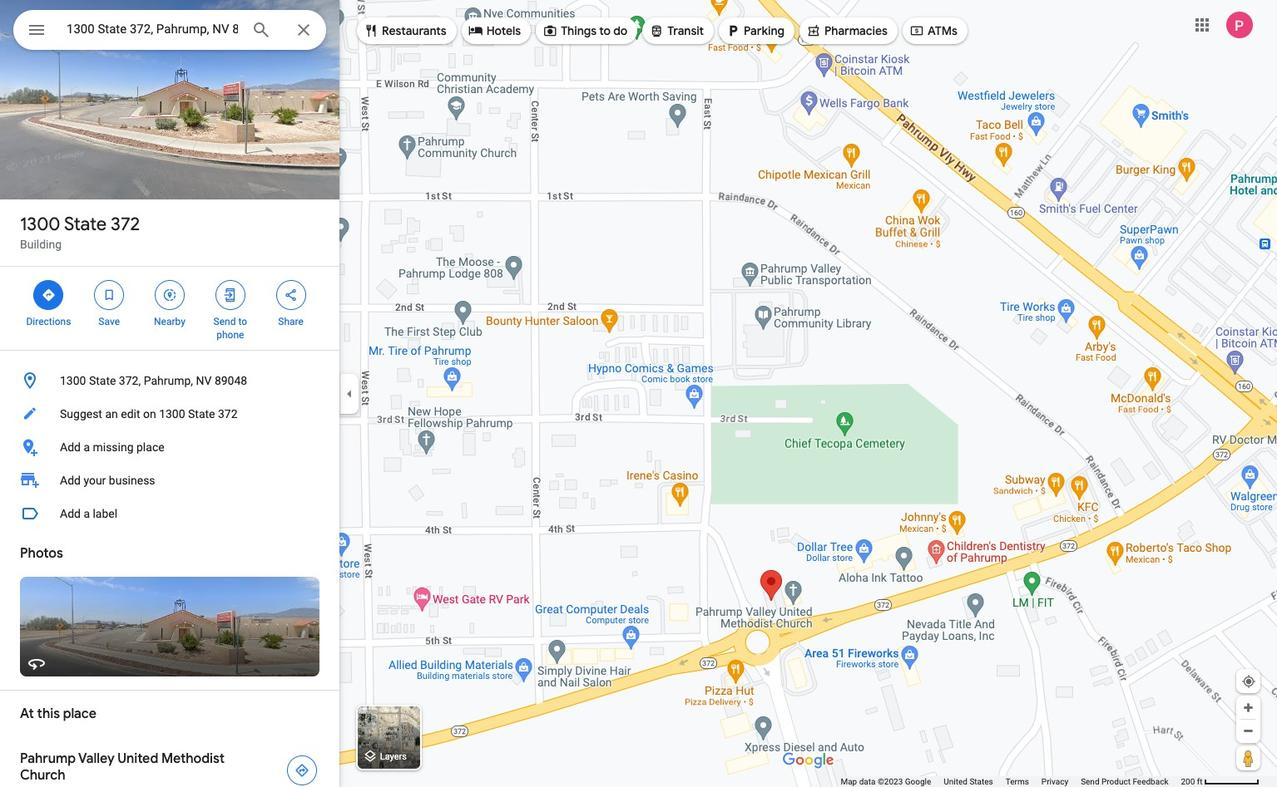 Task type: vqa. For each thing, say whether or not it's contained in the screenshot.
first 'Book' from the bottom of the page
no



Task type: describe. For each thing, give the bounding box(es) containing it.
feedback
[[1133, 778, 1169, 787]]

 search field
[[13, 10, 326, 53]]

send for send product feedback
[[1081, 778, 1100, 787]]

 restaurants
[[364, 22, 447, 40]]


[[41, 286, 56, 305]]

at this place
[[20, 706, 96, 723]]

2 vertical spatial state
[[188, 408, 215, 421]]

pahrump,
[[144, 374, 193, 388]]

1300 for 372,
[[60, 374, 86, 388]]

none field inside 1300 state 372, pahrump, nv 89048 field
[[67, 19, 238, 39]]

 parking
[[726, 22, 785, 40]]

building
[[20, 238, 62, 251]]

add a missing place button
[[0, 431, 339, 464]]

 things to do
[[543, 22, 628, 40]]

 pharmacies
[[806, 22, 888, 40]]

nv
[[196, 374, 212, 388]]

suggest an edit on 1300 state 372
[[60, 408, 238, 421]]


[[283, 286, 298, 305]]

privacy
[[1042, 778, 1068, 787]]

google account: payton hansen  
(payton.hansen@adept.ai) image
[[1226, 11, 1253, 38]]

at
[[20, 706, 34, 723]]

 hotels
[[468, 22, 521, 40]]

add for add a missing place
[[60, 441, 81, 454]]

to inside  things to do
[[599, 23, 611, 38]]

state for 372
[[64, 213, 107, 236]]

show your location image
[[1241, 675, 1256, 690]]

add your business
[[60, 474, 155, 488]]

send product feedback button
[[1081, 777, 1169, 788]]


[[726, 22, 741, 40]]

a for label
[[84, 508, 90, 521]]

directions image
[[295, 764, 310, 779]]

pahrump valley united methodist church
[[20, 751, 225, 785]]

372,
[[119, 374, 141, 388]]

200 ft button
[[1181, 778, 1260, 787]]

valley
[[78, 751, 115, 768]]

methodist
[[161, 751, 225, 768]]

 atms
[[909, 22, 958, 40]]

business
[[109, 474, 155, 488]]

ft
[[1197, 778, 1203, 787]]

89048
[[215, 374, 247, 388]]

church
[[20, 768, 65, 785]]

zoom in image
[[1242, 702, 1255, 715]]

share
[[278, 316, 304, 328]]

parking
[[744, 23, 785, 38]]

1300 state 372, pahrump, nv 89048 button
[[0, 364, 339, 398]]


[[543, 22, 558, 40]]

©2023
[[878, 778, 903, 787]]

phone
[[216, 329, 244, 341]]

pharmacies
[[825, 23, 888, 38]]

google
[[905, 778, 931, 787]]


[[806, 22, 821, 40]]

edit
[[121, 408, 140, 421]]



Task type: locate. For each thing, give the bounding box(es) containing it.
to up phone
[[238, 316, 247, 328]]

zoom out image
[[1242, 726, 1255, 738]]

1 horizontal spatial united
[[944, 778, 968, 787]]


[[223, 286, 238, 305]]

footer
[[841, 777, 1181, 788]]

send up phone
[[213, 316, 236, 328]]

add for add your business
[[60, 474, 81, 488]]

united
[[117, 751, 158, 768], [944, 778, 968, 787]]

1 horizontal spatial to
[[599, 23, 611, 38]]

add left 'your'
[[60, 474, 81, 488]]

send for send to phone
[[213, 316, 236, 328]]

collapse side panel image
[[340, 385, 359, 403]]

1300 right on
[[159, 408, 185, 421]]

2 vertical spatial 1300
[[159, 408, 185, 421]]

372 inside "1300 state 372 building"
[[111, 213, 140, 236]]

your
[[84, 474, 106, 488]]

1 vertical spatial state
[[89, 374, 116, 388]]

0 vertical spatial state
[[64, 213, 107, 236]]

0 vertical spatial add
[[60, 441, 81, 454]]


[[468, 22, 483, 40]]


[[102, 286, 117, 305]]

state left the 372,
[[89, 374, 116, 388]]

3 add from the top
[[60, 508, 81, 521]]

200
[[1181, 778, 1195, 787]]

map
[[841, 778, 857, 787]]

place inside add a missing place button
[[136, 441, 164, 454]]

state up 
[[64, 213, 107, 236]]

add a label
[[60, 508, 117, 521]]

0 horizontal spatial united
[[117, 751, 158, 768]]


[[909, 22, 924, 40]]


[[27, 18, 47, 42]]

0 vertical spatial united
[[117, 751, 158, 768]]

1 vertical spatial a
[[84, 508, 90, 521]]

photos
[[20, 546, 63, 562]]

 transit
[[649, 22, 704, 40]]

a for missing
[[84, 441, 90, 454]]

data
[[859, 778, 876, 787]]

hotels
[[486, 23, 521, 38]]

372 inside button
[[218, 408, 238, 421]]

add left label
[[60, 508, 81, 521]]

on
[[143, 408, 156, 421]]

add a missing place
[[60, 441, 164, 454]]

0 vertical spatial send
[[213, 316, 236, 328]]

1 vertical spatial united
[[944, 778, 968, 787]]

1 horizontal spatial send
[[1081, 778, 1100, 787]]

372 up 
[[111, 213, 140, 236]]

1 vertical spatial add
[[60, 474, 81, 488]]

1300 state 372 main content
[[0, 0, 339, 788]]

0 vertical spatial a
[[84, 441, 90, 454]]

an
[[105, 408, 118, 421]]

nearby
[[154, 316, 185, 328]]

1300 state 372 building
[[20, 213, 140, 251]]

1 horizontal spatial place
[[136, 441, 164, 454]]

terms button
[[1006, 777, 1029, 788]]

1 vertical spatial place
[[63, 706, 96, 723]]

1 a from the top
[[84, 441, 90, 454]]

1300 state 372, pahrump, nv 89048
[[60, 374, 247, 388]]

372 down 89048
[[218, 408, 238, 421]]

a left missing
[[84, 441, 90, 454]]

a left label
[[84, 508, 90, 521]]

2 a from the top
[[84, 508, 90, 521]]

to
[[599, 23, 611, 38], [238, 316, 247, 328]]

directions
[[26, 316, 71, 328]]

0 vertical spatial place
[[136, 441, 164, 454]]

united states
[[944, 778, 993, 787]]

privacy button
[[1042, 777, 1068, 788]]

0 horizontal spatial place
[[63, 706, 96, 723]]

missing
[[93, 441, 134, 454]]

pahrump
[[20, 751, 76, 768]]

1 add from the top
[[60, 441, 81, 454]]

1 vertical spatial send
[[1081, 778, 1100, 787]]

footer containing map data ©2023 google
[[841, 777, 1181, 788]]

a
[[84, 441, 90, 454], [84, 508, 90, 521]]

1 vertical spatial 372
[[218, 408, 238, 421]]

map data ©2023 google
[[841, 778, 931, 787]]

send inside send to phone
[[213, 316, 236, 328]]

to left do
[[599, 23, 611, 38]]

None field
[[67, 19, 238, 39]]

suggest
[[60, 408, 102, 421]]

0 vertical spatial 372
[[111, 213, 140, 236]]

add down 'suggest'
[[60, 441, 81, 454]]

send left product
[[1081, 778, 1100, 787]]

label
[[93, 508, 117, 521]]

product
[[1102, 778, 1131, 787]]

place right this
[[63, 706, 96, 723]]

united states button
[[944, 777, 993, 788]]

state for 372,
[[89, 374, 116, 388]]

to inside send to phone
[[238, 316, 247, 328]]

send product feedback
[[1081, 778, 1169, 787]]

0 vertical spatial to
[[599, 23, 611, 38]]

2 add from the top
[[60, 474, 81, 488]]

this
[[37, 706, 60, 723]]

pahrump valley united methodist church link
[[0, 738, 339, 788]]

place down on
[[136, 441, 164, 454]]

state inside "1300 state 372 building"
[[64, 213, 107, 236]]

transit
[[668, 23, 704, 38]]

add
[[60, 441, 81, 454], [60, 474, 81, 488], [60, 508, 81, 521]]

things
[[561, 23, 597, 38]]

send to phone
[[213, 316, 247, 341]]

save
[[98, 316, 120, 328]]

actions for 1300 state 372 region
[[0, 267, 339, 350]]

suggest an edit on 1300 state 372 button
[[0, 398, 339, 431]]

state
[[64, 213, 107, 236], [89, 374, 116, 388], [188, 408, 215, 421]]

united inside pahrump valley united methodist church
[[117, 751, 158, 768]]

0 vertical spatial 1300
[[20, 213, 60, 236]]

google maps element
[[0, 0, 1277, 788]]

terms
[[1006, 778, 1029, 787]]

send inside button
[[1081, 778, 1100, 787]]

add for add a label
[[60, 508, 81, 521]]

add your business link
[[0, 464, 339, 498]]

0 horizontal spatial send
[[213, 316, 236, 328]]

1300 up 'suggest'
[[60, 374, 86, 388]]

1 vertical spatial to
[[238, 316, 247, 328]]

send
[[213, 316, 236, 328], [1081, 778, 1100, 787]]

atms
[[928, 23, 958, 38]]

0 horizontal spatial to
[[238, 316, 247, 328]]


[[364, 22, 379, 40]]

0 horizontal spatial 372
[[111, 213, 140, 236]]

2 vertical spatial add
[[60, 508, 81, 521]]

show street view coverage image
[[1236, 746, 1261, 771]]

layers
[[380, 752, 407, 763]]

1300 inside "1300 state 372 building"
[[20, 213, 60, 236]]

 button
[[13, 10, 60, 53]]

1 vertical spatial 1300
[[60, 374, 86, 388]]

footer inside google maps 'element'
[[841, 777, 1181, 788]]

1300 for 372
[[20, 213, 60, 236]]

1300
[[20, 213, 60, 236], [60, 374, 86, 388], [159, 408, 185, 421]]

add a label button
[[0, 498, 339, 531]]

united inside button
[[944, 778, 968, 787]]

1300 up building
[[20, 213, 60, 236]]

do
[[613, 23, 628, 38]]

united left states
[[944, 778, 968, 787]]

restaurants
[[382, 23, 447, 38]]

state down nv
[[188, 408, 215, 421]]

place
[[136, 441, 164, 454], [63, 706, 96, 723]]

states
[[970, 778, 993, 787]]

1 horizontal spatial 372
[[218, 408, 238, 421]]


[[649, 22, 664, 40]]

1300 State 372, Pahrump, NV 89048 field
[[13, 10, 326, 50]]

united right 'valley'
[[117, 751, 158, 768]]


[[162, 286, 177, 305]]

200 ft
[[1181, 778, 1203, 787]]

372
[[111, 213, 140, 236], [218, 408, 238, 421]]



